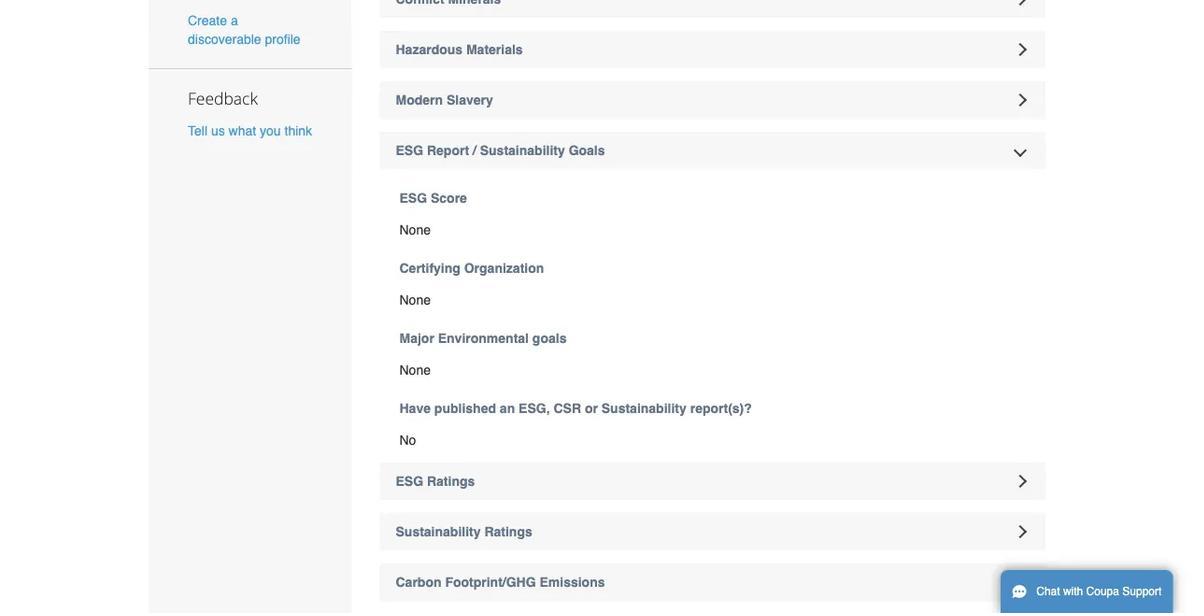 Task type: locate. For each thing, give the bounding box(es) containing it.
no
[[400, 433, 416, 448]]

2 vertical spatial none
[[400, 363, 431, 378]]

slavery
[[447, 93, 493, 108]]

esg report / sustainability goals heading
[[380, 132, 1046, 169]]

esg
[[396, 143, 423, 158], [400, 191, 427, 206], [396, 474, 423, 489]]

1 none from the top
[[400, 223, 431, 237]]

esg for esg report / sustainability goals
[[396, 143, 423, 158]]

have published an esg, csr or sustainability report(s)?
[[400, 401, 752, 416]]

sustainability ratings
[[396, 524, 532, 539]]

discoverable
[[188, 32, 261, 47]]

sustainability right /
[[480, 143, 565, 158]]

esg score
[[400, 191, 467, 206]]

sustainability inside esg report / sustainability goals "dropdown button"
[[480, 143, 565, 158]]

csr
[[554, 401, 581, 416]]

esg left 'report'
[[396, 143, 423, 158]]

none
[[400, 223, 431, 237], [400, 293, 431, 308], [400, 363, 431, 378]]

ratings up sustainability ratings at the bottom of page
[[427, 474, 475, 489]]

esg down no
[[396, 474, 423, 489]]

none down major
[[400, 363, 431, 378]]

0 horizontal spatial ratings
[[427, 474, 475, 489]]

sustainability down esg ratings
[[396, 524, 481, 539]]

heading
[[380, 0, 1046, 18]]

1 vertical spatial none
[[400, 293, 431, 308]]

esg report / sustainability goals button
[[380, 132, 1046, 169]]

coupa
[[1087, 585, 1120, 598]]

create a discoverable profile
[[188, 13, 301, 47]]

have
[[400, 401, 431, 416]]

esg inside "dropdown button"
[[396, 143, 423, 158]]

carbon footprint/ghg emissions
[[396, 575, 605, 590]]

with
[[1063, 585, 1083, 598]]

modern slavery button
[[380, 81, 1046, 119]]

esg inside dropdown button
[[396, 474, 423, 489]]

what
[[229, 123, 256, 138]]

hazardous materials button
[[380, 31, 1046, 68]]

sustainability
[[480, 143, 565, 158], [602, 401, 687, 416], [396, 524, 481, 539]]

0 vertical spatial sustainability
[[480, 143, 565, 158]]

major environmental goals
[[400, 331, 567, 346]]

0 vertical spatial ratings
[[427, 474, 475, 489]]

chat with coupa support button
[[1001, 570, 1173, 613]]

1 vertical spatial esg
[[400, 191, 427, 206]]

carbon footprint/ghg emissions button
[[380, 564, 1046, 601]]

sustainability right or
[[602, 401, 687, 416]]

1 horizontal spatial ratings
[[484, 524, 532, 539]]

none down 'certifying'
[[400, 293, 431, 308]]

chat with coupa support
[[1037, 585, 1162, 598]]

0 vertical spatial esg
[[396, 143, 423, 158]]

0 vertical spatial none
[[400, 223, 431, 237]]

none down esg score
[[400, 223, 431, 237]]

or
[[585, 401, 598, 416]]

1 vertical spatial sustainability
[[602, 401, 687, 416]]

modern slavery heading
[[380, 81, 1046, 119]]

create a discoverable profile link
[[188, 13, 301, 47]]

2 vertical spatial esg
[[396, 474, 423, 489]]

an
[[500, 401, 515, 416]]

materials
[[466, 42, 523, 57]]

esg left score
[[400, 191, 427, 206]]

certifying
[[400, 261, 461, 276]]

report
[[427, 143, 469, 158]]

1 vertical spatial ratings
[[484, 524, 532, 539]]

sustainability ratings button
[[380, 513, 1046, 551]]

a
[[231, 13, 238, 28]]

footprint/ghg
[[445, 575, 536, 590]]

tell us what you think button
[[188, 121, 312, 140]]

2 vertical spatial sustainability
[[396, 524, 481, 539]]

ratings up carbon footprint/ghg emissions
[[484, 524, 532, 539]]

esg for esg score
[[400, 191, 427, 206]]

ratings
[[427, 474, 475, 489], [484, 524, 532, 539]]



Task type: vqa. For each thing, say whether or not it's contained in the screenshot.
Certifying Organization
yes



Task type: describe. For each thing, give the bounding box(es) containing it.
esg,
[[519, 401, 550, 416]]

support
[[1123, 585, 1162, 598]]

emissions
[[540, 575, 605, 590]]

profile
[[265, 32, 301, 47]]

major
[[400, 331, 434, 346]]

tell us what you think
[[188, 123, 312, 138]]

esg for esg ratings
[[396, 474, 423, 489]]

organization
[[464, 261, 544, 276]]

create
[[188, 13, 227, 28]]

esg ratings button
[[380, 463, 1046, 500]]

2 none from the top
[[400, 293, 431, 308]]

you
[[260, 123, 281, 138]]

certifying organization
[[400, 261, 544, 276]]

carbon
[[396, 575, 442, 590]]

3 none from the top
[[400, 363, 431, 378]]

hazardous materials
[[396, 42, 523, 57]]

carbon footprint/ghg emissions heading
[[380, 564, 1046, 601]]

sustainability inside sustainability ratings dropdown button
[[396, 524, 481, 539]]

score
[[431, 191, 467, 206]]

ratings for sustainability ratings
[[484, 524, 532, 539]]

sustainability ratings heading
[[380, 513, 1046, 551]]

published
[[434, 401, 496, 416]]

report(s)?
[[690, 401, 752, 416]]

environmental
[[438, 331, 529, 346]]

tell
[[188, 123, 207, 138]]

esg ratings
[[396, 474, 475, 489]]

hazardous
[[396, 42, 463, 57]]

modern slavery
[[396, 93, 493, 108]]

modern
[[396, 93, 443, 108]]

esg report / sustainability goals
[[396, 143, 605, 158]]

goals
[[569, 143, 605, 158]]

hazardous materials heading
[[380, 31, 1046, 68]]

think
[[285, 123, 312, 138]]

feedback
[[188, 87, 258, 109]]

goals
[[533, 331, 567, 346]]

esg ratings heading
[[380, 463, 1046, 500]]

us
[[211, 123, 225, 138]]

chat
[[1037, 585, 1060, 598]]

ratings for esg ratings
[[427, 474, 475, 489]]

/
[[473, 143, 476, 158]]



